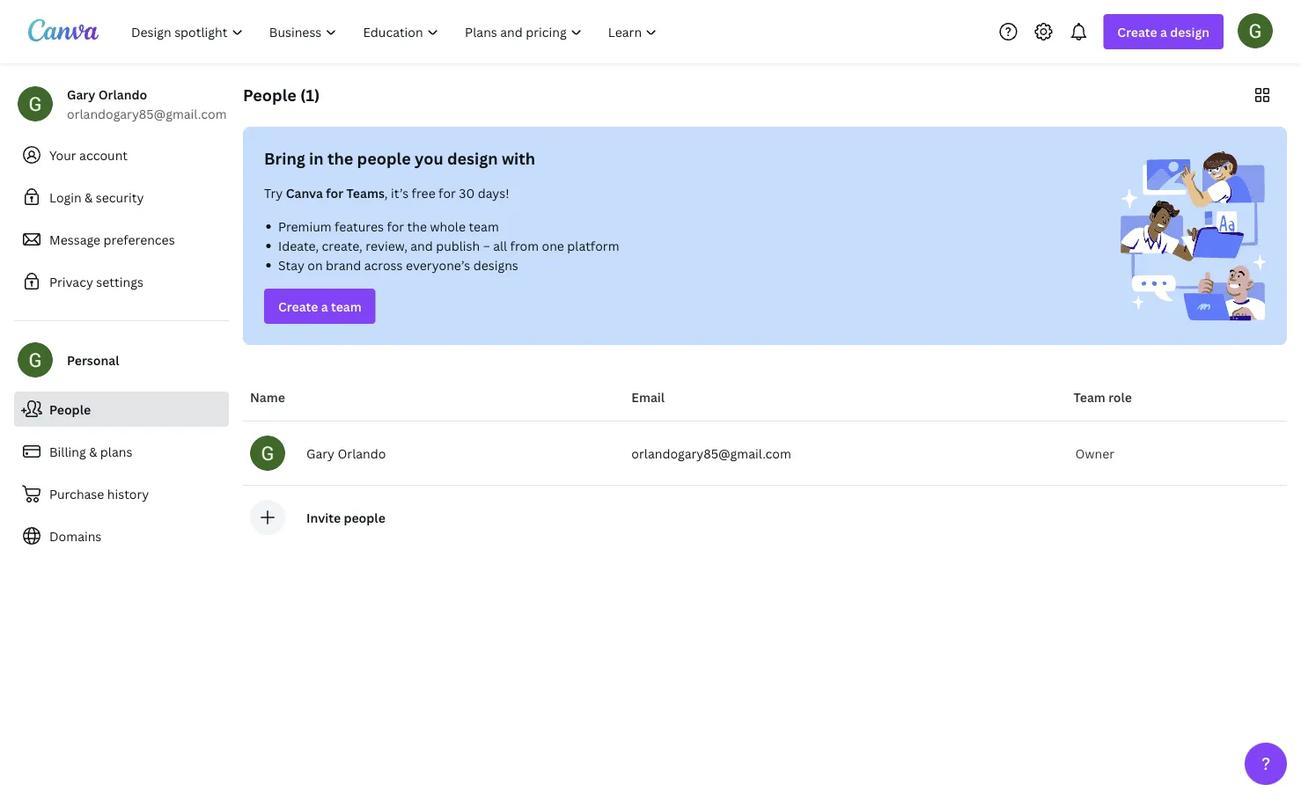 Task type: describe. For each thing, give the bounding box(es) containing it.
create for create a design
[[1117, 23, 1157, 40]]

message preferences
[[49, 231, 175, 248]]

gary orlando image
[[1238, 13, 1273, 48]]

& for login
[[85, 189, 93, 206]]

domains link
[[14, 518, 229, 554]]

invite people
[[306, 509, 385, 526]]

team role
[[1073, 389, 1132, 405]]

create a design button
[[1103, 14, 1224, 49]]

(1)
[[300, 84, 320, 106]]

message
[[49, 231, 100, 248]]

in
[[309, 147, 324, 169]]

it's
[[391, 184, 409, 201]]

login & security link
[[14, 180, 229, 215]]

team
[[1073, 389, 1105, 405]]

preferences
[[103, 231, 175, 248]]

for for the
[[387, 218, 404, 235]]

people link
[[14, 392, 229, 427]]

login & security
[[49, 189, 144, 206]]

from
[[510, 237, 539, 254]]

0 vertical spatial orlandogary85@gmail.com
[[67, 105, 227, 122]]

1 vertical spatial people
[[344, 509, 385, 526]]

name
[[250, 389, 285, 405]]

free
[[412, 184, 435, 201]]

purchase history
[[49, 485, 149, 502]]

premium features for the whole team ideate, create, review, and publish – all from one platform stay on brand across everyone's designs
[[278, 218, 619, 273]]

stay
[[278, 257, 304, 273]]

publish
[[436, 237, 480, 254]]

bring in the people you design with
[[264, 147, 535, 169]]

premium
[[278, 218, 331, 235]]

gary for gary orlando orlandogary85@gmail.com
[[67, 86, 95, 103]]

whole
[[430, 218, 466, 235]]

owner
[[1075, 445, 1114, 462]]

plans
[[100, 443, 132, 460]]

gary orlando orlandogary85@gmail.com
[[67, 86, 227, 122]]

create a team button
[[264, 289, 376, 324]]

ideate,
[[278, 237, 319, 254]]

privacy
[[49, 273, 93, 290]]

designs
[[473, 257, 518, 273]]

orlando for gary orlando orlandogary85@gmail.com
[[98, 86, 147, 103]]

billing & plans
[[49, 443, 132, 460]]

1 vertical spatial design
[[447, 147, 498, 169]]

list containing premium features for the whole team
[[264, 217, 751, 275]]

teams
[[346, 184, 385, 201]]

email
[[631, 389, 665, 405]]

people (1)
[[243, 84, 320, 106]]

a for design
[[1160, 23, 1167, 40]]

your account link
[[14, 137, 229, 173]]

personal
[[67, 352, 119, 368]]

& for billing
[[89, 443, 97, 460]]

invite people button
[[306, 509, 385, 526]]

people for people
[[49, 401, 91, 418]]

role
[[1108, 389, 1132, 405]]

top level navigation element
[[120, 14, 672, 49]]

create a team
[[278, 298, 362, 315]]

create,
[[322, 237, 363, 254]]

across
[[364, 257, 403, 273]]

1 horizontal spatial orlandogary85@gmail.com
[[631, 445, 791, 462]]

your
[[49, 147, 76, 163]]

history
[[107, 485, 149, 502]]

message preferences link
[[14, 222, 229, 257]]

billing & plans link
[[14, 434, 229, 469]]

purchase history link
[[14, 476, 229, 511]]



Task type: vqa. For each thing, say whether or not it's contained in the screenshot.
security
yes



Task type: locate. For each thing, give the bounding box(es) containing it.
and
[[410, 237, 433, 254]]

the up the and
[[407, 218, 427, 235]]

your account
[[49, 147, 128, 163]]

you
[[415, 147, 443, 169]]

design inside dropdown button
[[1170, 23, 1209, 40]]

0 vertical spatial design
[[1170, 23, 1209, 40]]

1 horizontal spatial for
[[387, 218, 404, 235]]

account
[[79, 147, 128, 163]]

platform
[[567, 237, 619, 254]]

gary up invite
[[306, 445, 334, 462]]

1 vertical spatial people
[[49, 401, 91, 418]]

0 horizontal spatial team
[[331, 298, 362, 315]]

1 horizontal spatial people
[[243, 84, 296, 106]]

gary orlando button
[[250, 436, 617, 471]]

0 horizontal spatial a
[[321, 298, 328, 315]]

one
[[542, 237, 564, 254]]

0 vertical spatial the
[[327, 147, 353, 169]]

owner button
[[1073, 436, 1123, 471]]

1 vertical spatial orlandogary85@gmail.com
[[631, 445, 791, 462]]

0 vertical spatial &
[[85, 189, 93, 206]]

0 horizontal spatial for
[[326, 184, 344, 201]]

review,
[[366, 237, 407, 254]]

–
[[483, 237, 490, 254]]

0 horizontal spatial orlandogary85@gmail.com
[[67, 105, 227, 122]]

0 vertical spatial people
[[357, 147, 411, 169]]

0 horizontal spatial the
[[327, 147, 353, 169]]

0 horizontal spatial design
[[447, 147, 498, 169]]

a inside "create a team" 'button'
[[321, 298, 328, 315]]

login
[[49, 189, 82, 206]]

days!
[[478, 184, 509, 201]]

orlando inside button
[[337, 445, 386, 462]]

gary inside gary orlando orlandogary85@gmail.com
[[67, 86, 95, 103]]

1 vertical spatial gary
[[306, 445, 334, 462]]

try
[[264, 184, 283, 201]]

people up billing
[[49, 401, 91, 418]]

& left plans
[[89, 443, 97, 460]]

purchase
[[49, 485, 104, 502]]

1 horizontal spatial create
[[1117, 23, 1157, 40]]

for for teams
[[326, 184, 344, 201]]

0 vertical spatial a
[[1160, 23, 1167, 40]]

on
[[308, 257, 323, 273]]

0 vertical spatial orlando
[[98, 86, 147, 103]]

design up '30'
[[447, 147, 498, 169]]

1 horizontal spatial design
[[1170, 23, 1209, 40]]

create inside 'button'
[[278, 298, 318, 315]]

brand
[[326, 257, 361, 273]]

gary for gary orlando
[[306, 445, 334, 462]]

gary
[[67, 86, 95, 103], [306, 445, 334, 462]]

0 vertical spatial gary
[[67, 86, 95, 103]]

try canva for teams , it's free for 30 days!
[[264, 184, 509, 201]]

0 vertical spatial team
[[469, 218, 499, 235]]

gary inside gary orlando button
[[306, 445, 334, 462]]

30
[[459, 184, 475, 201]]

for up review,
[[387, 218, 404, 235]]

gary orlando
[[306, 445, 386, 462]]

team inside 'button'
[[331, 298, 362, 315]]

people for people (1)
[[243, 84, 296, 106]]

billing
[[49, 443, 86, 460]]

create for create a team
[[278, 298, 318, 315]]

1 horizontal spatial orlando
[[337, 445, 386, 462]]

privacy settings link
[[14, 264, 229, 299]]

a for team
[[321, 298, 328, 315]]

2 horizontal spatial for
[[438, 184, 456, 201]]

team
[[469, 218, 499, 235], [331, 298, 362, 315]]

team inside premium features for the whole team ideate, create, review, and publish – all from one platform stay on brand across everyone's designs
[[469, 218, 499, 235]]

& right login
[[85, 189, 93, 206]]

orlando for gary orlando
[[337, 445, 386, 462]]

1 horizontal spatial the
[[407, 218, 427, 235]]

invite
[[306, 509, 341, 526]]

1 vertical spatial create
[[278, 298, 318, 315]]

1 horizontal spatial a
[[1160, 23, 1167, 40]]

settings
[[96, 273, 143, 290]]

for left '30'
[[438, 184, 456, 201]]

people left (1)
[[243, 84, 296, 106]]

1 horizontal spatial team
[[469, 218, 499, 235]]

0 vertical spatial people
[[243, 84, 296, 106]]

create a design
[[1117, 23, 1209, 40]]

the inside premium features for the whole team ideate, create, review, and publish – all from one platform stay on brand across everyone's designs
[[407, 218, 427, 235]]

design left gary orlando icon
[[1170, 23, 1209, 40]]

orlando inside gary orlando orlandogary85@gmail.com
[[98, 86, 147, 103]]

create
[[1117, 23, 1157, 40], [278, 298, 318, 315]]

the
[[327, 147, 353, 169], [407, 218, 427, 235]]

everyone's
[[406, 257, 470, 273]]

1 vertical spatial a
[[321, 298, 328, 315]]

,
[[385, 184, 388, 201]]

design
[[1170, 23, 1209, 40], [447, 147, 498, 169]]

a
[[1160, 23, 1167, 40], [321, 298, 328, 315]]

with
[[502, 147, 535, 169]]

team up –
[[469, 218, 499, 235]]

1 vertical spatial team
[[331, 298, 362, 315]]

bring
[[264, 147, 305, 169]]

orlando up invite people button at the left
[[337, 445, 386, 462]]

all
[[493, 237, 507, 254]]

people right invite
[[344, 509, 385, 526]]

security
[[96, 189, 144, 206]]

domains
[[49, 528, 102, 544]]

team down the brand at the top left of page
[[331, 298, 362, 315]]

0 vertical spatial create
[[1117, 23, 1157, 40]]

1 vertical spatial orlando
[[337, 445, 386, 462]]

for inside premium features for the whole team ideate, create, review, and publish – all from one platform stay on brand across everyone's designs
[[387, 218, 404, 235]]

features
[[335, 218, 384, 235]]

people
[[243, 84, 296, 106], [49, 401, 91, 418]]

1 vertical spatial &
[[89, 443, 97, 460]]

canva
[[286, 184, 323, 201]]

orlandogary85@gmail.com
[[67, 105, 227, 122], [631, 445, 791, 462]]

gary up your account
[[67, 86, 95, 103]]

1 horizontal spatial gary
[[306, 445, 334, 462]]

people
[[357, 147, 411, 169], [344, 509, 385, 526]]

list
[[264, 217, 751, 275]]

the right in
[[327, 147, 353, 169]]

people up ,
[[357, 147, 411, 169]]

orlando
[[98, 86, 147, 103], [337, 445, 386, 462]]

0 horizontal spatial gary
[[67, 86, 95, 103]]

&
[[85, 189, 93, 206], [89, 443, 97, 460]]

a inside create a design dropdown button
[[1160, 23, 1167, 40]]

0 horizontal spatial create
[[278, 298, 318, 315]]

create inside dropdown button
[[1117, 23, 1157, 40]]

orlandogary85@gmail.com up your account link
[[67, 105, 227, 122]]

for right canva
[[326, 184, 344, 201]]

orlandogary85@gmail.com down "email"
[[631, 445, 791, 462]]

privacy settings
[[49, 273, 143, 290]]

0 horizontal spatial people
[[49, 401, 91, 418]]

for
[[326, 184, 344, 201], [438, 184, 456, 201], [387, 218, 404, 235]]

orlando up your account link
[[98, 86, 147, 103]]

0 horizontal spatial orlando
[[98, 86, 147, 103]]

1 vertical spatial the
[[407, 218, 427, 235]]



